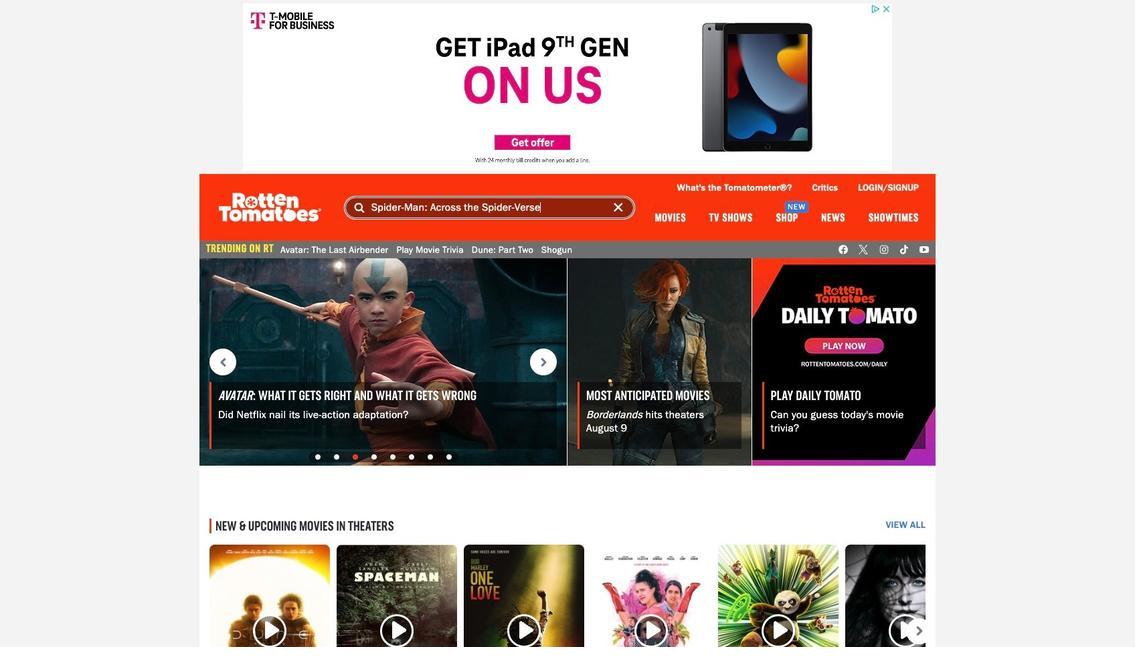 Task type: locate. For each thing, give the bounding box(es) containing it.
navigation bar element
[[200, 174, 936, 241]]



